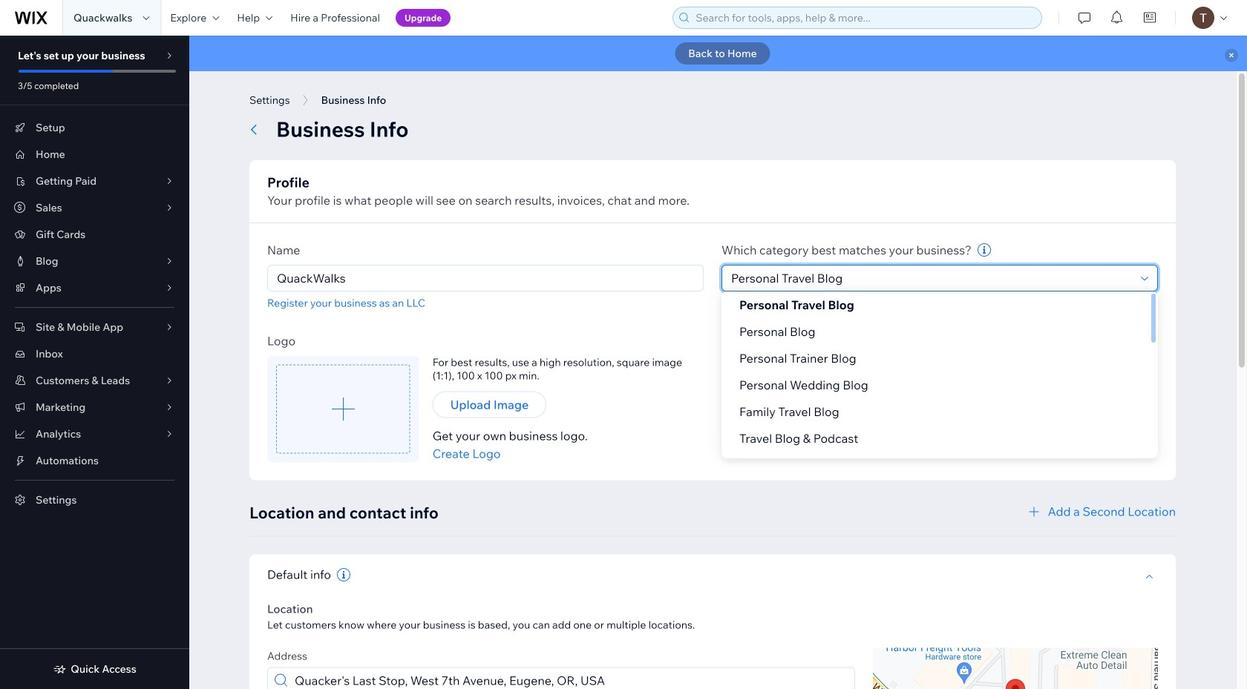 Task type: describe. For each thing, give the bounding box(es) containing it.
Search for tools, apps, help & more... field
[[691, 7, 1037, 28]]

Describe your business here. What makes it great? Use short catchy text to tell people what you do or offer. text field
[[722, 338, 1158, 443]]

Enter your business or website type field
[[727, 266, 1137, 291]]

Search for your business address field
[[290, 668, 850, 690]]



Task type: locate. For each thing, give the bounding box(es) containing it.
sidebar element
[[0, 36, 189, 690]]

list box
[[722, 292, 1158, 479]]

alert
[[189, 36, 1247, 71]]

Type your business name (e.g., Amy's Shoes) field
[[272, 266, 699, 291]]

map region
[[873, 648, 1158, 690]]



Task type: vqa. For each thing, say whether or not it's contained in the screenshot.
Multi from
no



